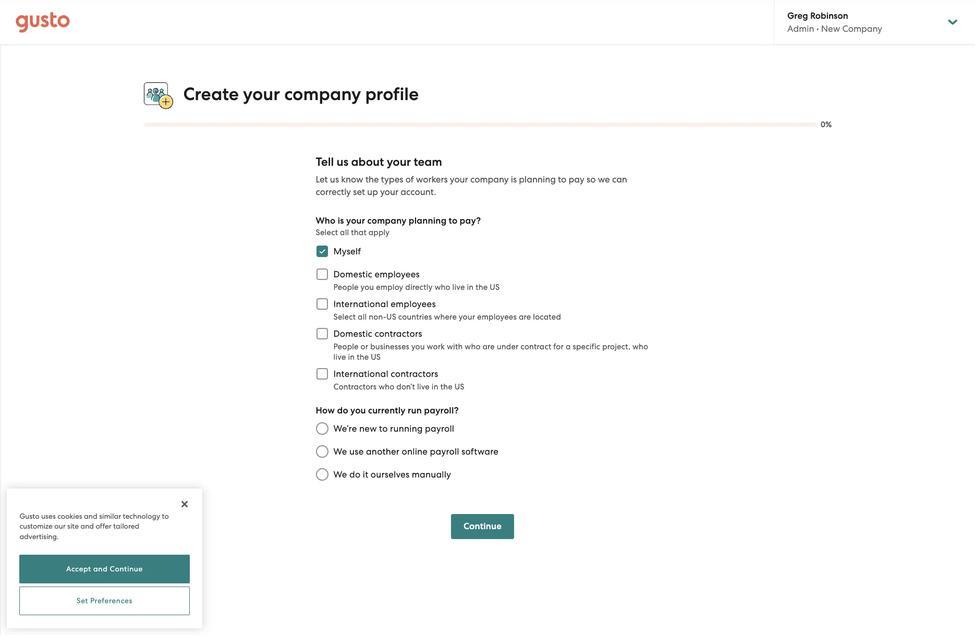 Task type: describe. For each thing, give the bounding box(es) containing it.
Domestic contractors checkbox
[[311, 322, 333, 345]]

2 vertical spatial in
[[432, 382, 438, 392]]

with
[[447, 342, 463, 352]]

to right 'new'
[[379, 424, 388, 434]]

myself
[[333, 246, 361, 257]]

0 vertical spatial you
[[361, 283, 374, 292]]

workers
[[416, 174, 448, 185]]

about
[[351, 155, 384, 169]]

robinson
[[810, 10, 848, 21]]

do for we
[[349, 469, 360, 480]]

company inside who is your company planning to pay? select all that apply
[[367, 215, 406, 226]]

you inside people or businesses you work with who are under contract for a specific project, who live in the us
[[411, 342, 425, 352]]

greg
[[787, 10, 808, 21]]

international employees
[[333, 299, 436, 309]]

payroll?
[[424, 405, 459, 416]]

International contractors checkbox
[[311, 363, 333, 385]]

to inside tell us about your team let us know the types of workers your company is planning to pay so we can correctly set up your account.
[[558, 174, 566, 185]]

of
[[406, 174, 414, 185]]

payroll for online
[[430, 446, 459, 457]]

project,
[[602, 342, 630, 352]]

online
[[402, 446, 428, 457]]

your down types
[[380, 187, 398, 197]]

greg robinson admin • new company
[[787, 10, 882, 34]]

currently
[[368, 405, 406, 416]]

your right workers
[[450, 174, 468, 185]]

where
[[434, 312, 457, 322]]

it
[[363, 469, 368, 480]]

for
[[553, 342, 564, 352]]

to inside who is your company planning to pay? select all that apply
[[449, 215, 457, 226]]

1 horizontal spatial all
[[358, 312, 367, 322]]

0 vertical spatial us
[[337, 155, 348, 169]]

that
[[351, 228, 367, 237]]

1 vertical spatial and
[[81, 522, 94, 530]]

set
[[353, 187, 365, 197]]

2 vertical spatial employees
[[477, 312, 517, 322]]

run
[[408, 405, 422, 416]]

site
[[67, 522, 79, 530]]

who down international contractors
[[379, 382, 394, 392]]

contractors who don't live in the us
[[333, 382, 464, 392]]

create your company profile
[[183, 83, 419, 105]]

preferences
[[90, 597, 132, 605]]

0 vertical spatial live
[[452, 283, 465, 292]]

uses
[[41, 512, 56, 520]]

similar
[[99, 512, 121, 520]]

0 horizontal spatial company
[[284, 83, 361, 105]]

are inside people or businesses you work with who are under contract for a specific project, who live in the us
[[483, 342, 495, 352]]

0%
[[821, 120, 832, 129]]

the inside tell us about your team let us know the types of workers your company is planning to pay so we can correctly set up your account.
[[365, 174, 379, 185]]

the inside people or businesses you work with who are under contract for a specific project, who live in the us
[[357, 353, 369, 362]]

let
[[316, 174, 328, 185]]

know
[[341, 174, 363, 185]]

running
[[390, 424, 423, 434]]

domestic employees
[[333, 269, 420, 280]]

manually
[[412, 469, 451, 480]]

ourselves
[[371, 469, 410, 480]]

new
[[359, 424, 377, 434]]

people or businesses you work with who are under contract for a specific project, who live in the us
[[333, 342, 648, 362]]

to inside 'gusto uses cookies and similar technology to customize our site and offer tailored advertising.'
[[162, 512, 169, 520]]

contractors for international contractors
[[391, 369, 438, 379]]

gusto
[[19, 512, 39, 520]]

another
[[366, 446, 400, 457]]

home image
[[16, 12, 70, 33]]

We're new to running payroll radio
[[311, 417, 333, 440]]

domestic contractors
[[333, 329, 422, 339]]

payroll for running
[[425, 424, 454, 434]]

admin
[[787, 23, 814, 34]]

who right directly
[[435, 283, 450, 292]]

people for domestic employees
[[333, 283, 359, 292]]

who
[[316, 215, 336, 226]]

apply
[[369, 228, 390, 237]]

select all non-us countries where your employees are located
[[333, 312, 561, 322]]

we use another online payroll software
[[333, 446, 499, 457]]

who right project,
[[632, 342, 648, 352]]

we're new to running payroll
[[333, 424, 454, 434]]

types
[[381, 174, 403, 185]]

company inside tell us about your team let us know the types of workers your company is planning to pay so we can correctly set up your account.
[[470, 174, 509, 185]]

domestic for domestic employees
[[333, 269, 372, 280]]

continue button
[[451, 514, 514, 539]]

don't
[[396, 382, 415, 392]]

us inside people or businesses you work with who are under contract for a specific project, who live in the us
[[371, 353, 381, 362]]

We do it ourselves manually radio
[[311, 463, 333, 486]]

international for international contractors
[[333, 369, 388, 379]]

set preferences
[[77, 597, 132, 605]]

we
[[598, 174, 610, 185]]

under
[[497, 342, 519, 352]]

advertising.
[[19, 532, 59, 540]]

select inside who is your company planning to pay? select all that apply
[[316, 228, 338, 237]]

customize
[[19, 522, 53, 530]]

people you employ directly who live in the us
[[333, 283, 500, 292]]

use
[[349, 446, 364, 457]]

We use another online payroll software radio
[[311, 440, 333, 463]]

or
[[361, 342, 368, 352]]

businesses
[[370, 342, 409, 352]]

a
[[566, 342, 571, 352]]

tailored
[[113, 522, 139, 530]]



Task type: locate. For each thing, give the bounding box(es) containing it.
contractors for domestic contractors
[[375, 329, 422, 339]]

how
[[316, 405, 335, 416]]

2 vertical spatial company
[[367, 215, 406, 226]]

1 vertical spatial are
[[483, 342, 495, 352]]

2 vertical spatial and
[[93, 565, 108, 573]]

pay
[[569, 174, 584, 185]]

Myself checkbox
[[311, 240, 333, 263]]

0 vertical spatial domestic
[[333, 269, 372, 280]]

2 horizontal spatial in
[[467, 283, 474, 292]]

your up 'that'
[[346, 215, 365, 226]]

planning inside tell us about your team let us know the types of workers your company is planning to pay so we can correctly set up your account.
[[519, 174, 556, 185]]

up
[[367, 187, 378, 197]]

International employees checkbox
[[311, 293, 333, 316]]

in
[[467, 283, 474, 292], [348, 353, 355, 362], [432, 382, 438, 392]]

your right the create
[[243, 83, 280, 105]]

contractors up businesses
[[375, 329, 422, 339]]

contractors
[[333, 382, 377, 392]]

pay?
[[460, 215, 481, 226]]

1 vertical spatial domestic
[[333, 329, 372, 339]]

account.
[[401, 187, 436, 197]]

create
[[183, 83, 239, 105]]

1 vertical spatial do
[[349, 469, 360, 480]]

0 horizontal spatial planning
[[409, 215, 447, 226]]

and
[[84, 512, 97, 520], [81, 522, 94, 530], [93, 565, 108, 573]]

we for we do it ourselves manually
[[333, 469, 347, 480]]

new
[[821, 23, 840, 34]]

the up payroll?
[[440, 382, 453, 392]]

1 horizontal spatial are
[[519, 312, 531, 322]]

are left under
[[483, 342, 495, 352]]

who
[[435, 283, 450, 292], [465, 342, 481, 352], [632, 342, 648, 352], [379, 382, 394, 392]]

we do it ourselves manually
[[333, 469, 451, 480]]

employees up employ
[[375, 269, 420, 280]]

located
[[533, 312, 561, 322]]

0 vertical spatial employees
[[375, 269, 420, 280]]

0 vertical spatial people
[[333, 283, 359, 292]]

1 vertical spatial us
[[330, 174, 339, 185]]

1 horizontal spatial planning
[[519, 174, 556, 185]]

0 vertical spatial payroll
[[425, 424, 454, 434]]

planning left pay
[[519, 174, 556, 185]]

planning inside who is your company planning to pay? select all that apply
[[409, 215, 447, 226]]

set preferences button
[[19, 587, 190, 615]]

live right don't
[[417, 382, 430, 392]]

us
[[337, 155, 348, 169], [330, 174, 339, 185]]

the up select all non-us countries where your employees are located
[[476, 283, 488, 292]]

0 vertical spatial contractors
[[375, 329, 422, 339]]

correctly
[[316, 187, 351, 197]]

profile
[[365, 83, 419, 105]]

0 vertical spatial is
[[511, 174, 517, 185]]

payroll up manually
[[430, 446, 459, 457]]

us right the tell
[[337, 155, 348, 169]]

international up contractors
[[333, 369, 388, 379]]

accept
[[66, 565, 91, 573]]

contractors up don't
[[391, 369, 438, 379]]

1 vertical spatial planning
[[409, 215, 447, 226]]

the
[[365, 174, 379, 185], [476, 283, 488, 292], [357, 353, 369, 362], [440, 382, 453, 392]]

1 international from the top
[[333, 299, 388, 309]]

all inside who is your company planning to pay? select all that apply
[[340, 228, 349, 237]]

2 international from the top
[[333, 369, 388, 379]]

1 vertical spatial payroll
[[430, 446, 459, 457]]

planning down account. at the left of the page
[[409, 215, 447, 226]]

and right site
[[81, 522, 94, 530]]

0 horizontal spatial continue
[[110, 565, 143, 573]]

select
[[316, 228, 338, 237], [333, 312, 356, 322]]

company
[[284, 83, 361, 105], [470, 174, 509, 185], [367, 215, 406, 226]]

live up international contractors option
[[333, 353, 346, 362]]

live up select all non-us countries where your employees are located
[[452, 283, 465, 292]]

directly
[[405, 283, 433, 292]]

offer
[[96, 522, 111, 530]]

in up contractors
[[348, 353, 355, 362]]

domestic for domestic contractors
[[333, 329, 372, 339]]

1 vertical spatial in
[[348, 353, 355, 362]]

company
[[842, 23, 882, 34]]

0 vertical spatial company
[[284, 83, 361, 105]]

the up the up in the top of the page
[[365, 174, 379, 185]]

accept and continue
[[66, 565, 143, 573]]

2 people from the top
[[333, 342, 359, 352]]

is inside tell us about your team let us know the types of workers your company is planning to pay so we can correctly set up your account.
[[511, 174, 517, 185]]

work
[[427, 342, 445, 352]]

all
[[340, 228, 349, 237], [358, 312, 367, 322]]

in up select all non-us countries where your employees are located
[[467, 283, 474, 292]]

contract
[[521, 342, 551, 352]]

do for how
[[337, 405, 348, 416]]

1 people from the top
[[333, 283, 359, 292]]

are left located
[[519, 312, 531, 322]]

in inside people or businesses you work with who are under contract for a specific project, who live in the us
[[348, 353, 355, 362]]

are
[[519, 312, 531, 322], [483, 342, 495, 352]]

0 horizontal spatial in
[[348, 353, 355, 362]]

0 vertical spatial international
[[333, 299, 388, 309]]

1 horizontal spatial do
[[349, 469, 360, 480]]

we left it
[[333, 469, 347, 480]]

international for international employees
[[333, 299, 388, 309]]

•
[[816, 23, 819, 34]]

1 vertical spatial select
[[333, 312, 356, 322]]

1 vertical spatial we
[[333, 469, 347, 480]]

our
[[54, 522, 66, 530]]

and inside button
[[93, 565, 108, 573]]

0 horizontal spatial do
[[337, 405, 348, 416]]

0 vertical spatial and
[[84, 512, 97, 520]]

1 we from the top
[[333, 446, 347, 457]]

1 horizontal spatial in
[[432, 382, 438, 392]]

employees for international employees
[[391, 299, 436, 309]]

software
[[462, 446, 499, 457]]

who is your company planning to pay? select all that apply
[[316, 215, 481, 237]]

who right with
[[465, 342, 481, 352]]

we're
[[333, 424, 357, 434]]

tell
[[316, 155, 334, 169]]

to left pay
[[558, 174, 566, 185]]

you up 'new'
[[350, 405, 366, 416]]

team
[[414, 155, 442, 169]]

technology
[[123, 512, 160, 520]]

payroll down payroll?
[[425, 424, 454, 434]]

2 domestic from the top
[[333, 329, 372, 339]]

and right accept
[[93, 565, 108, 573]]

2 vertical spatial live
[[417, 382, 430, 392]]

you left work
[[411, 342, 425, 352]]

to right technology
[[162, 512, 169, 520]]

select down the "who"
[[316, 228, 338, 237]]

1 horizontal spatial continue
[[464, 521, 502, 532]]

2 horizontal spatial live
[[452, 283, 465, 292]]

0 vertical spatial we
[[333, 446, 347, 457]]

1 vertical spatial company
[[470, 174, 509, 185]]

us up 'correctly'
[[330, 174, 339, 185]]

we left use at the left bottom of page
[[333, 446, 347, 457]]

employees for domestic employees
[[375, 269, 420, 280]]

people up 'international employees' option
[[333, 283, 359, 292]]

1 horizontal spatial is
[[511, 174, 517, 185]]

continue
[[464, 521, 502, 532], [110, 565, 143, 573]]

your
[[243, 83, 280, 105], [387, 155, 411, 169], [450, 174, 468, 185], [380, 187, 398, 197], [346, 215, 365, 226], [459, 312, 475, 322]]

employees up under
[[477, 312, 517, 322]]

international up non-
[[333, 299, 388, 309]]

0 horizontal spatial all
[[340, 228, 349, 237]]

0 horizontal spatial are
[[483, 342, 495, 352]]

we
[[333, 446, 347, 457], [333, 469, 347, 480]]

1 vertical spatial all
[[358, 312, 367, 322]]

Domestic employees checkbox
[[311, 263, 333, 286]]

1 vertical spatial you
[[411, 342, 425, 352]]

employees
[[375, 269, 420, 280], [391, 299, 436, 309], [477, 312, 517, 322]]

is
[[511, 174, 517, 185], [338, 215, 344, 226]]

1 horizontal spatial live
[[417, 382, 430, 392]]

0 vertical spatial continue
[[464, 521, 502, 532]]

all left 'that'
[[340, 228, 349, 237]]

0 vertical spatial all
[[340, 228, 349, 237]]

domestic down myself
[[333, 269, 372, 280]]

people left the 'or'
[[333, 342, 359, 352]]

2 we from the top
[[333, 469, 347, 480]]

planning
[[519, 174, 556, 185], [409, 215, 447, 226]]

do right how
[[337, 405, 348, 416]]

can
[[612, 174, 627, 185]]

non-
[[369, 312, 386, 322]]

us
[[490, 283, 500, 292], [386, 312, 396, 322], [371, 353, 381, 362], [455, 382, 464, 392]]

people inside people or businesses you work with who are under contract for a specific project, who live in the us
[[333, 342, 359, 352]]

tell us about your team let us know the types of workers your company is planning to pay so we can correctly set up your account.
[[316, 155, 627, 197]]

accept and continue button
[[19, 555, 190, 583]]

0 horizontal spatial live
[[333, 353, 346, 362]]

select up domestic contractors option
[[333, 312, 356, 322]]

domestic up the 'or'
[[333, 329, 372, 339]]

people for domestic contractors
[[333, 342, 359, 352]]

international contractors
[[333, 369, 438, 379]]

1 vertical spatial people
[[333, 342, 359, 352]]

do left it
[[349, 469, 360, 480]]

specific
[[573, 342, 600, 352]]

0 horizontal spatial is
[[338, 215, 344, 226]]

1 vertical spatial is
[[338, 215, 344, 226]]

live inside people or businesses you work with who are under contract for a specific project, who live in the us
[[333, 353, 346, 362]]

1 vertical spatial contractors
[[391, 369, 438, 379]]

employ
[[376, 283, 403, 292]]

your right where
[[459, 312, 475, 322]]

1 vertical spatial employees
[[391, 299, 436, 309]]

countries
[[398, 312, 432, 322]]

0 vertical spatial do
[[337, 405, 348, 416]]

how do you currently run payroll?
[[316, 405, 459, 416]]

the down the 'or'
[[357, 353, 369, 362]]

your inside who is your company planning to pay? select all that apply
[[346, 215, 365, 226]]

cookies
[[57, 512, 82, 520]]

to left pay?
[[449, 215, 457, 226]]

2 horizontal spatial company
[[470, 174, 509, 185]]

so
[[587, 174, 596, 185]]

1 domestic from the top
[[333, 269, 372, 280]]

1 vertical spatial live
[[333, 353, 346, 362]]

all left non-
[[358, 312, 367, 322]]

1 vertical spatial international
[[333, 369, 388, 379]]

0 vertical spatial planning
[[519, 174, 556, 185]]

1 vertical spatial continue
[[110, 565, 143, 573]]

your up types
[[387, 155, 411, 169]]

set
[[77, 597, 88, 605]]

you down domestic employees
[[361, 283, 374, 292]]

employees up countries at the left of the page
[[391, 299, 436, 309]]

0 vertical spatial are
[[519, 312, 531, 322]]

we for we use another online payroll software
[[333, 446, 347, 457]]

in up payroll?
[[432, 382, 438, 392]]

live
[[452, 283, 465, 292], [333, 353, 346, 362], [417, 382, 430, 392]]

is inside who is your company planning to pay? select all that apply
[[338, 215, 344, 226]]

gusto uses cookies and similar technology to customize our site and offer tailored advertising.
[[19, 512, 169, 540]]

0 vertical spatial in
[[467, 283, 474, 292]]

2 vertical spatial you
[[350, 405, 366, 416]]

to
[[558, 174, 566, 185], [449, 215, 457, 226], [379, 424, 388, 434], [162, 512, 169, 520]]

0 vertical spatial select
[[316, 228, 338, 237]]

do
[[337, 405, 348, 416], [349, 469, 360, 480]]

and up offer
[[84, 512, 97, 520]]

domestic
[[333, 269, 372, 280], [333, 329, 372, 339]]

1 horizontal spatial company
[[367, 215, 406, 226]]



Task type: vqa. For each thing, say whether or not it's contained in the screenshot.
you
yes



